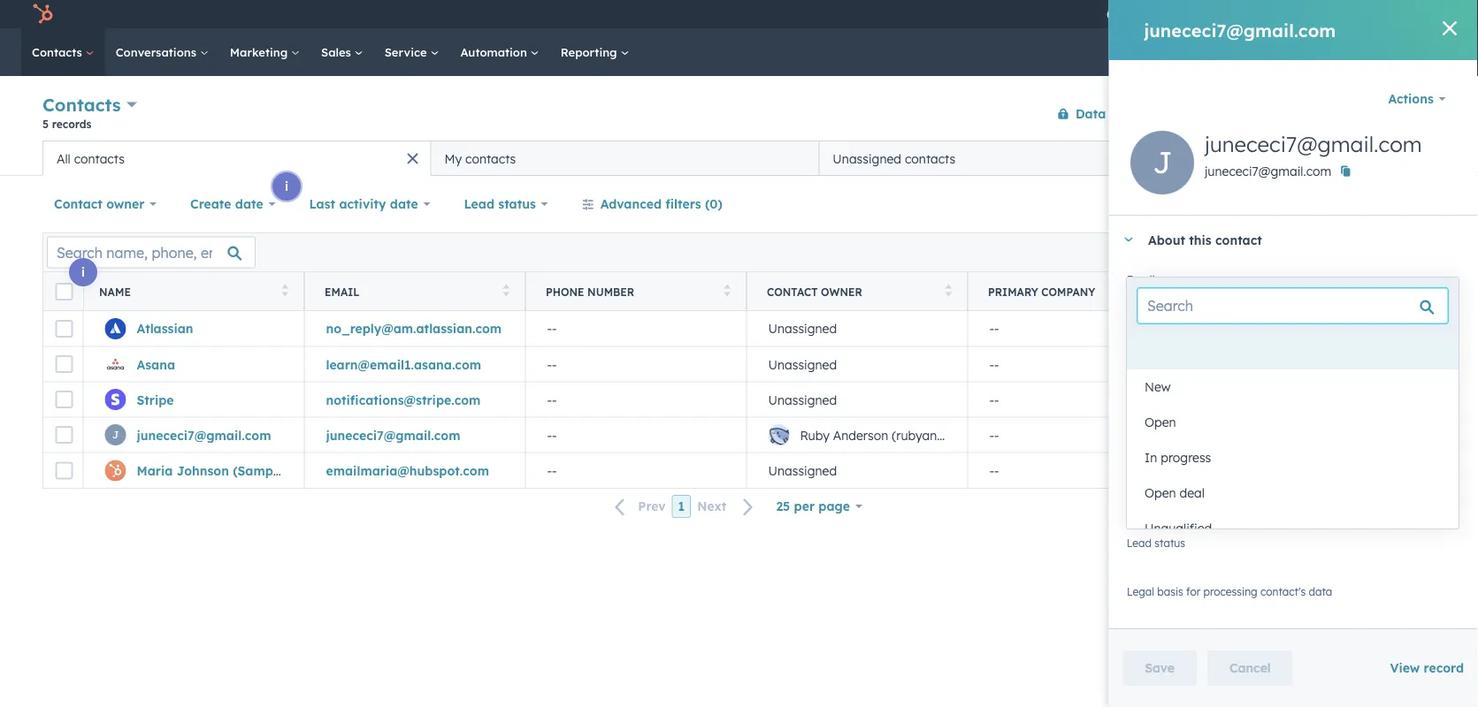Task type: vqa. For each thing, say whether or not it's contained in the screenshot.
the left status
yes



Task type: locate. For each thing, give the bounding box(es) containing it.
2 unassigned button from the top
[[747, 347, 968, 382]]

settings image
[[1288, 8, 1304, 23]]

cancel button
[[1208, 651, 1293, 687]]

list box
[[1127, 334, 1459, 547]]

0 horizontal spatial date
[[235, 196, 263, 212]]

view
[[1274, 150, 1302, 166]]

all for all contacts
[[57, 151, 71, 166]]

lifecycle stage
[[1127, 475, 1201, 488]]

anderson up page
[[833, 428, 889, 443]]

create inside button
[[1347, 107, 1380, 120]]

1 press to sort. image from the left
[[282, 284, 288, 297]]

0 vertical spatial today
[[1211, 321, 1246, 337]]

1 horizontal spatial contacts
[[465, 151, 516, 166]]

1 unassigned button from the top
[[747, 311, 968, 347]]

all views link
[[1359, 141, 1436, 176]]

upgrade image
[[1107, 8, 1123, 23]]

0 vertical spatial contact owner
[[54, 196, 145, 212]]

marketplaces image
[[1222, 8, 1238, 24]]

primary company column header
[[968, 273, 1190, 311]]

2 contacts from the left
[[465, 151, 516, 166]]

1 vertical spatial open
[[1145, 486, 1176, 501]]

contact inside button
[[1383, 107, 1421, 120]]

Phone number text field
[[1127, 332, 1461, 367]]

2 horizontal spatial contact owner
[[1127, 377, 1200, 391]]

1 vertical spatial contact
[[1215, 232, 1262, 248]]

1 horizontal spatial date
[[390, 196, 418, 212]]

1
[[678, 499, 685, 514]]

contact inside dropdown button
[[1215, 232, 1262, 248]]

am right 2:07
[[1292, 321, 1311, 337]]

unassigned button for yesterday at 11:27 am
[[747, 453, 968, 488]]

lead button
[[1127, 485, 1461, 514]]

records
[[52, 117, 92, 131]]

advanced filters (0)
[[600, 196, 723, 212]]

3 contacts from the left
[[905, 151, 956, 166]]

0 horizontal spatial junececi7@gmail.com link
[[137, 428, 271, 443]]

unassigned for no_reply@am.atlassian.com
[[768, 321, 837, 337]]

activity
[[1239, 285, 1292, 299]]

1 horizontal spatial ruby
[[1127, 397, 1156, 413]]

1 vertical spatial phone
[[1127, 335, 1158, 348]]

1 horizontal spatial email
[[1127, 273, 1154, 286]]

press to sort. image
[[282, 284, 288, 297], [503, 284, 510, 297], [724, 284, 731, 297], [1388, 284, 1394, 297]]

at left 2:07
[[1249, 321, 1262, 337]]

press to sort. element for phone number
[[724, 284, 731, 299]]

contacts down hubspot 'link'
[[32, 45, 86, 59]]

2 horizontal spatial owner
[[1169, 377, 1200, 391]]

contact owner inside popup button
[[54, 196, 145, 212]]

0 horizontal spatial all
[[57, 151, 71, 166]]

email up the no_reply@am.atlassian.com
[[325, 285, 360, 299]]

press to sort. element
[[282, 284, 288, 299], [503, 284, 510, 299], [724, 284, 731, 299], [945, 284, 952, 299], [1388, 284, 1394, 299]]

open
[[1145, 415, 1176, 430], [1145, 486, 1176, 501]]

0 vertical spatial open
[[1145, 415, 1176, 430]]

email inside email junececi7@gmail.com
[[1127, 273, 1154, 286]]

0 vertical spatial contact
[[54, 196, 103, 212]]

Search search field
[[1138, 288, 1448, 324]]

no_reply@am.atlassian.com
[[326, 321, 502, 337]]

contacts up the records
[[42, 94, 121, 116]]

lead status down my contacts
[[464, 196, 536, 212]]

0 horizontal spatial i
[[81, 265, 85, 280]]

lead inside popup button
[[464, 196, 495, 212]]

0 horizontal spatial owner
[[106, 196, 145, 212]]

learn@email1.asana.com
[[326, 357, 481, 372]]

0 vertical spatial phone
[[546, 285, 584, 299]]

2 horizontal spatial last
[[1209, 285, 1236, 299]]

today left 2:07
[[1211, 321, 1246, 337]]

3 unassigned button from the top
[[747, 382, 968, 418]]

anderson up contacted
[[1159, 397, 1215, 413]]

create inside popup button
[[190, 196, 231, 212]]

help button
[[1252, 0, 1282, 28]]

anderson inside "button"
[[833, 428, 889, 443]]

open down "ruby anderson"
[[1145, 415, 1176, 430]]

all contacts button
[[42, 141, 431, 176]]

2 vertical spatial owner
[[1169, 377, 1200, 391]]

ruby inside "button"
[[800, 428, 830, 443]]

data
[[1076, 106, 1106, 121]]

email
[[1127, 273, 1154, 286], [325, 285, 360, 299]]

hubspot link
[[21, 4, 66, 25]]

2 today from the top
[[1211, 357, 1246, 372]]

1 vertical spatial today
[[1211, 357, 1246, 372]]

0 vertical spatial i
[[285, 179, 288, 194]]

press to sort. element for email
[[503, 284, 510, 299]]

1 vertical spatial contact owner
[[767, 285, 863, 299]]

0 vertical spatial contacts
[[32, 45, 86, 59]]

date
[[235, 196, 263, 212], [390, 196, 418, 212]]

0 vertical spatial lead status
[[464, 196, 536, 212]]

2 junececi7@gmail.com link from the left
[[326, 428, 460, 443]]

sta
[[1462, 285, 1478, 299]]

0 horizontal spatial anderson
[[833, 428, 889, 443]]

0 horizontal spatial status
[[498, 196, 536, 212]]

view record link
[[1390, 661, 1464, 676]]

create up all views
[[1347, 107, 1380, 120]]

0 vertical spatial contact
[[1383, 107, 1421, 120]]

2 vertical spatial contact owner
[[1127, 377, 1200, 391]]

2:07
[[1265, 321, 1289, 337]]

legal basis for processing contact's data
[[1127, 585, 1332, 599]]

junececi7@gmail.com link down notifications@stripe.com
[[326, 428, 460, 443]]

notifications button
[[1311, 0, 1341, 28]]

last
[[309, 196, 335, 212], [1209, 285, 1236, 299], [1127, 426, 1148, 439]]

stripe link
[[137, 392, 174, 408]]

asana link
[[137, 357, 175, 372]]

deal
[[1180, 486, 1205, 501]]

unassigned inside button
[[833, 151, 902, 166]]

-- button
[[526, 311, 747, 347], [1410, 311, 1478, 347], [526, 347, 747, 382], [1410, 347, 1478, 382], [526, 382, 747, 418], [526, 418, 747, 453], [526, 453, 747, 488]]

lead down my contacts
[[464, 196, 495, 212]]

in
[[1145, 450, 1158, 466]]

lead inside popup button
[[1127, 495, 1156, 510]]

create
[[1347, 107, 1380, 120], [190, 196, 231, 212]]

in progress button
[[1127, 441, 1459, 476]]

maria
[[137, 463, 173, 479]]

create for create contact
[[1347, 107, 1380, 120]]

emailmaria@hubspot.com
[[326, 463, 489, 479]]

sales link
[[311, 28, 374, 76]]

0 vertical spatial i button
[[273, 173, 301, 201]]

1 vertical spatial last
[[1209, 285, 1236, 299]]

am right 11:27
[[1319, 463, 1338, 479]]

last inside popup button
[[309, 196, 335, 212]]

phone
[[546, 285, 584, 299], [1127, 335, 1158, 348]]

1 horizontal spatial all
[[1370, 150, 1386, 166]]

conversations
[[116, 45, 200, 59]]

primary company
[[988, 285, 1096, 299]]

0 horizontal spatial i button
[[69, 258, 97, 287]]

unassigned button
[[747, 311, 968, 347], [747, 347, 968, 382], [747, 382, 968, 418], [747, 453, 968, 488]]

4 unassigned button from the top
[[747, 453, 968, 488]]

export
[[1289, 246, 1322, 259]]

name
[[99, 285, 131, 299]]

automation link
[[450, 28, 550, 76]]

2 vertical spatial am
[[1319, 463, 1338, 479]]

lead status inside popup button
[[464, 196, 536, 212]]

junececi7@gmail.com link up johnson
[[137, 428, 271, 443]]

0 horizontal spatial contact
[[1215, 232, 1262, 248]]

open left deal at the right bottom
[[1145, 486, 1176, 501]]

menu
[[1105, 0, 1457, 28]]

email junececi7@gmail.com
[[1127, 273, 1253, 301]]

0 horizontal spatial create
[[190, 196, 231, 212]]

1 today from the top
[[1211, 321, 1246, 337]]

0 horizontal spatial contacts
[[74, 151, 125, 166]]

25
[[776, 499, 790, 514]]

11:30
[[1265, 357, 1293, 372]]

5 press to sort. element from the left
[[1388, 284, 1394, 299]]

contact down actions
[[1383, 107, 1421, 120]]

self made
[[1375, 7, 1429, 21]]

1 all from the left
[[1370, 150, 1386, 166]]

2 vertical spatial contact
[[1127, 377, 1166, 391]]

1 vertical spatial i button
[[69, 258, 97, 287]]

1 vertical spatial owner
[[821, 285, 863, 299]]

1 horizontal spatial contact
[[1383, 107, 1421, 120]]

0 horizontal spatial email
[[325, 285, 360, 299]]

press to sort. image for phone number
[[724, 284, 731, 297]]

lead up legal
[[1127, 537, 1151, 550]]

2 all from the left
[[57, 151, 71, 166]]

0 vertical spatial create
[[1347, 107, 1380, 120]]

ruby anderson image
[[1355, 6, 1371, 22]]

2 vertical spatial last
[[1127, 426, 1148, 439]]

0 vertical spatial owner
[[106, 196, 145, 212]]

-
[[547, 321, 552, 337], [552, 321, 557, 337], [990, 321, 995, 337], [994, 321, 999, 337], [1432, 321, 1437, 337], [1437, 321, 1442, 337], [547, 357, 552, 372], [552, 357, 557, 372], [990, 357, 995, 372], [994, 357, 999, 372], [1432, 357, 1437, 372], [1437, 357, 1442, 372], [547, 392, 552, 408], [552, 392, 557, 408], [990, 392, 995, 408], [994, 392, 999, 408], [547, 428, 552, 443], [552, 428, 557, 443], [990, 428, 995, 443], [994, 428, 999, 443], [547, 463, 552, 479], [552, 463, 557, 479], [990, 463, 995, 479], [994, 463, 999, 479]]

today for today at 2:07 am
[[1211, 321, 1246, 337]]

view
[[1390, 661, 1420, 676]]

press to sort. image for email
[[503, 284, 510, 297]]

caret image
[[1123, 238, 1134, 242]]

close image
[[1443, 21, 1457, 35]]

create down all contacts button
[[190, 196, 231, 212]]

4 press to sort. element from the left
[[945, 284, 952, 299]]

1 vertical spatial at
[[1249, 357, 1262, 372]]

3 press to sort. element from the left
[[724, 284, 731, 299]]

1 horizontal spatial i
[[285, 179, 288, 194]]

-- button for no_reply@am.atlassian.com
[[526, 311, 747, 347]]

i button left name
[[69, 258, 97, 287]]

1 horizontal spatial create
[[1347, 107, 1380, 120]]

press to sort. image for last activity date (cdt)
[[1388, 284, 1394, 297]]

0 horizontal spatial phone
[[546, 285, 584, 299]]

all left views
[[1370, 150, 1386, 166]]

0 vertical spatial ruby
[[1127, 397, 1156, 413]]

contact right this
[[1215, 232, 1262, 248]]

0 vertical spatial last
[[309, 196, 335, 212]]

yesterday
[[1211, 463, 1269, 479]]

learn@email1.asana.com button
[[304, 347, 526, 382]]

ruby for ruby anderson
[[1127, 397, 1156, 413]]

contacts
[[74, 151, 125, 166], [465, 151, 516, 166], [905, 151, 956, 166]]

junececi7@gmail.com button
[[304, 418, 526, 453]]

i down all contacts button
[[285, 179, 288, 194]]

1 open from the top
[[1145, 415, 1176, 430]]

lead down lifecycle
[[1127, 495, 1156, 510]]

ruby down the new
[[1127, 397, 1156, 413]]

0 vertical spatial status
[[498, 196, 536, 212]]

unassigned contacts button
[[819, 141, 1208, 176]]

at left the 11:30
[[1249, 357, 1262, 372]]

1 horizontal spatial junececi7@gmail.com link
[[326, 428, 460, 443]]

11:27
[[1288, 463, 1315, 479]]

0 horizontal spatial ruby
[[800, 428, 830, 443]]

date down all contacts button
[[235, 196, 263, 212]]

2 press to sort. element from the left
[[503, 284, 510, 299]]

data quality button
[[1046, 96, 1156, 131]]

2 open from the top
[[1145, 486, 1176, 501]]

lead status up basis
[[1127, 537, 1185, 550]]

anderson inside popup button
[[1159, 397, 1215, 413]]

contact)
[[288, 463, 341, 479]]

all down 5 records
[[57, 151, 71, 166]]

4 press to sort. image from the left
[[1388, 284, 1394, 297]]

date right activity
[[390, 196, 418, 212]]

today down today at 2:07 am
[[1211, 357, 1246, 372]]

0 vertical spatial anderson
[[1159, 397, 1215, 413]]

1 vertical spatial create
[[190, 196, 231, 212]]

unassigned for notifications@stripe.com
[[768, 392, 837, 408]]

contacts banner
[[42, 91, 1436, 141]]

1 horizontal spatial i button
[[273, 173, 301, 201]]

0 horizontal spatial last
[[309, 196, 335, 212]]

about
[[1148, 232, 1185, 248]]

1 press to sort. element from the left
[[282, 284, 288, 299]]

at for 11:27
[[1272, 463, 1284, 479]]

1 date from the left
[[235, 196, 263, 212]]

edit
[[1356, 246, 1376, 259]]

1 horizontal spatial owner
[[821, 285, 863, 299]]

unassigned
[[833, 151, 902, 166], [768, 321, 837, 337], [768, 357, 837, 372], [768, 392, 837, 408], [768, 463, 837, 479]]

1 vertical spatial contact
[[767, 285, 818, 299]]

email down caret "image"
[[1127, 273, 1154, 286]]

2 vertical spatial at
[[1272, 463, 1284, 479]]

i down contact owner popup button
[[81, 265, 85, 280]]

0 vertical spatial at
[[1249, 321, 1262, 337]]

1 vertical spatial contacts
[[42, 94, 121, 116]]

1 vertical spatial lead status
[[1127, 537, 1185, 550]]

open button
[[1127, 405, 1459, 441]]

0 horizontal spatial lead status
[[464, 196, 536, 212]]

1 vertical spatial anderson
[[833, 428, 889, 443]]

status down my contacts
[[498, 196, 536, 212]]

create contact button
[[1331, 100, 1436, 128]]

contact's
[[1260, 585, 1305, 599]]

ruby inside popup button
[[1127, 397, 1156, 413]]

junececi7@gmail.com
[[1144, 19, 1336, 41], [1204, 131, 1422, 157], [1204, 164, 1331, 179], [1127, 286, 1253, 301], [137, 428, 271, 443], [326, 428, 460, 443]]

lifecycle
[[1127, 475, 1170, 488]]

am right the 11:30
[[1297, 357, 1316, 372]]

marketing link
[[219, 28, 311, 76]]

advanced
[[600, 196, 662, 212]]

Last contacted text field
[[1127, 436, 1461, 465]]

today at 11:30 am
[[1211, 357, 1316, 372]]

conversations link
[[105, 28, 219, 76]]

1 vertical spatial am
[[1297, 357, 1316, 372]]

press to sort. element for last activity date (cdt)
[[1388, 284, 1394, 299]]

unassigned for emailmaria@hubspot.com
[[768, 463, 837, 479]]

ruby anderson
[[1127, 397, 1215, 413]]

all inside button
[[57, 151, 71, 166]]

1 horizontal spatial anderson
[[1159, 397, 1215, 413]]

anderson for ruby anderson (rubyanndersson@gmail.com)
[[833, 428, 889, 443]]

i button right create date
[[273, 173, 301, 201]]

0 horizontal spatial contact owner
[[54, 196, 145, 212]]

learn@email1.asana.com link
[[326, 357, 481, 372]]

1 contacts from the left
[[74, 151, 125, 166]]

ruby up 25 per page
[[800, 428, 830, 443]]

1 horizontal spatial phone
[[1127, 335, 1158, 348]]

0 vertical spatial am
[[1292, 321, 1311, 337]]

1 horizontal spatial status
[[1154, 537, 1185, 550]]

anderson
[[1159, 397, 1215, 413], [833, 428, 889, 443]]

contacts inside popup button
[[42, 94, 121, 116]]

2 horizontal spatial contacts
[[905, 151, 956, 166]]

in progress
[[1145, 450, 1212, 466]]

1 vertical spatial ruby
[[800, 428, 830, 443]]

contacts for my contacts
[[465, 151, 516, 166]]

1 horizontal spatial contact
[[767, 285, 818, 299]]

at left 11:27
[[1272, 463, 1284, 479]]

status up basis
[[1154, 537, 1185, 550]]

contact
[[1383, 107, 1421, 120], [1215, 232, 1262, 248]]

pagination navigation
[[605, 495, 765, 519]]

2 press to sort. image from the left
[[503, 284, 510, 297]]

1 horizontal spatial last
[[1127, 426, 1148, 439]]

search image
[[1441, 46, 1454, 58]]

3 press to sort. image from the left
[[724, 284, 731, 297]]

maria johnson (sample contact) link
[[137, 463, 341, 479]]

0 horizontal spatial contact
[[54, 196, 103, 212]]

emailmaria@hubspot.com link
[[326, 463, 489, 479]]



Task type: describe. For each thing, give the bounding box(es) containing it.
list box containing new
[[1127, 334, 1459, 547]]

unassigned for learn@email1.asana.com
[[768, 357, 837, 372]]

about this contact
[[1148, 232, 1262, 248]]

no_reply@am.atlassian.com link
[[326, 321, 502, 337]]

company
[[1042, 285, 1096, 299]]

notifications@stripe.com link
[[326, 392, 481, 408]]

today at 2:07 am
[[1211, 321, 1311, 337]]

edit columns
[[1356, 246, 1420, 259]]

phone for phone number
[[546, 285, 584, 299]]

owner inside popup button
[[106, 196, 145, 212]]

record
[[1424, 661, 1464, 676]]

prev
[[638, 499, 666, 515]]

all views
[[1370, 150, 1424, 166]]

am for yesterday at 11:27 am
[[1319, 463, 1338, 479]]

ruby for ruby anderson (rubyanndersson@gmail.com)
[[800, 428, 830, 443]]

Search HubSpot search field
[[1230, 37, 1447, 67]]

last for last activity date
[[309, 196, 335, 212]]

emailmaria@hubspot.com button
[[304, 453, 526, 488]]

(0)
[[705, 196, 723, 212]]

actions button
[[1377, 81, 1457, 117]]

add
[[1246, 150, 1270, 166]]

Search name, phone, email addresses, or company search field
[[47, 237, 256, 269]]

(cdt)
[[1326, 285, 1355, 299]]

email for email
[[325, 285, 360, 299]]

marketing
[[230, 45, 291, 59]]

next
[[697, 499, 727, 515]]

open for open
[[1145, 415, 1176, 430]]

for
[[1186, 585, 1200, 599]]

self made button
[[1345, 0, 1455, 28]]

processing
[[1203, 585, 1257, 599]]

1 horizontal spatial contact owner
[[767, 285, 863, 299]]

status inside popup button
[[498, 196, 536, 212]]

per
[[794, 499, 815, 514]]

atlassian link
[[137, 321, 193, 337]]

-- button for emailmaria@hubspot.com
[[526, 453, 747, 488]]

email for email junececi7@gmail.com
[[1127, 273, 1154, 286]]

contacts link
[[21, 28, 105, 76]]

new
[[1145, 380, 1171, 395]]

unassigned button for today at 2:07 am
[[747, 311, 968, 347]]

unassigned button for today at 11:30 am
[[747, 347, 968, 382]]

calling icon image
[[1184, 7, 1200, 23]]

unqualified
[[1145, 521, 1212, 537]]

all for all views
[[1370, 150, 1386, 166]]

no_reply@am.atlassian.com button
[[304, 311, 526, 347]]

my
[[445, 151, 462, 166]]

legal
[[1127, 585, 1154, 599]]

open deal button
[[1127, 476, 1459, 511]]

unqualified button
[[1127, 511, 1459, 547]]

progress
[[1161, 450, 1212, 466]]

lead status button
[[452, 187, 560, 222]]

cancel
[[1230, 661, 1271, 676]]

reporting link
[[550, 28, 640, 76]]

save
[[1145, 661, 1175, 676]]

next button
[[691, 496, 765, 519]]

2 horizontal spatial contact
[[1127, 377, 1166, 391]]

asana
[[137, 357, 175, 372]]

ruby anderson (rubyanndersson@gmail.com) button
[[747, 418, 1067, 453]]

johnson
[[177, 463, 229, 479]]

2 date from the left
[[390, 196, 418, 212]]

phone number
[[1127, 335, 1199, 348]]

help image
[[1259, 8, 1275, 24]]

am for today at 2:07 am
[[1292, 321, 1311, 337]]

1 vertical spatial i
[[81, 265, 85, 280]]

number
[[588, 285, 635, 299]]

my contacts button
[[431, 141, 819, 176]]

create date
[[190, 196, 263, 212]]

atlassian
[[137, 321, 193, 337]]

save button
[[1123, 651, 1197, 687]]

1 junececi7@gmail.com link from the left
[[137, 428, 271, 443]]

add view (3/5) button
[[1215, 141, 1359, 176]]

25 per page button
[[765, 489, 874, 525]]

service link
[[374, 28, 450, 76]]

create for create date
[[190, 196, 231, 212]]

lead left 'sta'
[[1431, 285, 1459, 299]]

page
[[819, 499, 850, 514]]

press to sort. image
[[945, 284, 952, 297]]

data
[[1308, 585, 1332, 599]]

junececi7@gmail.com inside button
[[326, 428, 460, 443]]

columns
[[1379, 246, 1420, 259]]

-- button for junececi7@gmail.com
[[526, 418, 747, 453]]

last activity date (cdt)
[[1209, 285, 1355, 299]]

-- button for notifications@stripe.com
[[526, 382, 747, 418]]

upgrade
[[1126, 8, 1174, 23]]

at for 11:30
[[1249, 357, 1262, 372]]

contact inside popup button
[[54, 196, 103, 212]]

settings link
[[1285, 5, 1307, 23]]

quality
[[1110, 106, 1156, 121]]

stripe
[[137, 392, 174, 408]]

(3/5)
[[1306, 150, 1337, 166]]

contact owner button
[[42, 187, 168, 222]]

last activity date
[[309, 196, 418, 212]]

contacts button
[[42, 92, 137, 118]]

contacted
[[1151, 426, 1202, 439]]

contacts for all contacts
[[74, 151, 125, 166]]

automation
[[460, 45, 531, 59]]

all contacts
[[57, 151, 125, 166]]

-- button for learn@email1.asana.com
[[526, 347, 747, 382]]

advanced filters (0) button
[[570, 187, 734, 222]]

last activity date button
[[298, 187, 442, 222]]

yesterday at 11:27 am
[[1211, 463, 1338, 479]]

last for last contacted
[[1127, 426, 1148, 439]]

contacts for unassigned contacts
[[905, 151, 956, 166]]

1 vertical spatial status
[[1154, 537, 1185, 550]]

press to sort. element for contact owner
[[945, 284, 952, 299]]

today for today at 11:30 am
[[1211, 357, 1246, 372]]

open for open deal
[[1145, 486, 1176, 501]]

menu containing self made
[[1105, 0, 1457, 28]]

1 horizontal spatial lead status
[[1127, 537, 1185, 550]]

last for last activity date (cdt)
[[1209, 285, 1236, 299]]

add view (3/5)
[[1246, 150, 1337, 166]]

actions
[[1388, 91, 1434, 107]]

notifications image
[[1318, 8, 1334, 24]]

1 button
[[672, 495, 691, 518]]

phone for phone number
[[1127, 335, 1158, 348]]

view record
[[1390, 661, 1464, 676]]

am for today at 11:30 am
[[1297, 357, 1316, 372]]

anderson for ruby anderson
[[1159, 397, 1215, 413]]

maria johnson (sample contact)
[[137, 463, 341, 479]]

junececi7@gmail.com link inside button
[[326, 428, 460, 443]]

5 records
[[42, 117, 92, 131]]

basis
[[1157, 585, 1183, 599]]

notifications@stripe.com
[[326, 392, 481, 408]]

hubspot image
[[32, 4, 53, 25]]

marketplaces button
[[1211, 0, 1248, 28]]

at for 2:07
[[1249, 321, 1262, 337]]

views
[[1390, 150, 1424, 166]]



